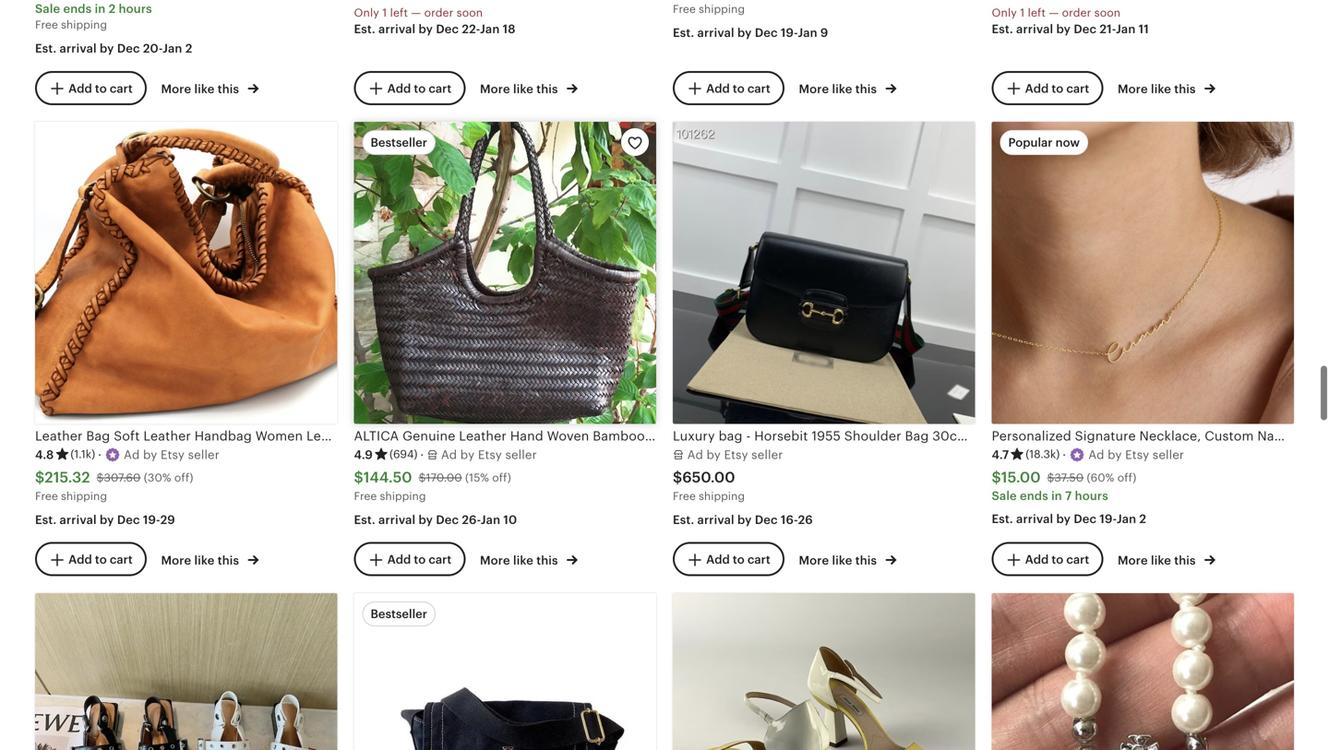 Task type: describe. For each thing, give the bounding box(es) containing it.
dec inside only 1 left — order soon est. arrival by dec 21-jan 11
[[1074, 22, 1097, 36]]

add down est. arrival by dec 26-jan 10
[[387, 553, 411, 567]]

3 bag from the left
[[758, 429, 782, 443]]

bestseller link
[[354, 593, 656, 750]]

only 1 left — order soon est. arrival by dec 21-jan 11
[[992, 7, 1149, 36]]

handbag
[[195, 429, 252, 443]]

free up "est. arrival by dec 19-jan 9"
[[673, 3, 696, 15]]

more like this link for add to cart button underneath "est. arrival by dec 19-jan 9"
[[799, 78, 897, 97]]

altica genuine leather hand woven bamboo style ladies tote bag - monalisa
[[354, 429, 863, 443]]

10
[[503, 513, 517, 527]]

$ 650.00 free shipping
[[673, 469, 745, 503]]

order for dec 22-jan 18
[[424, 6, 454, 19]]

add to cart down est. arrival by dec 19-29
[[68, 553, 133, 567]]

more like this for add to cart button under $ 15.00 $ 37.50 (60% off) sale ends in 7 hours est. arrival by dec 19-jan 2
[[1118, 554, 1199, 567]]

26
[[798, 513, 813, 527]]

cart down "est. arrival by dec 19-jan 9"
[[748, 81, 771, 95]]

only for dec 21-jan 11
[[992, 7, 1017, 19]]

shipping inside $ 650.00 free shipping
[[699, 490, 745, 503]]

(15%
[[465, 472, 489, 484]]

dec left 16-
[[755, 513, 778, 527]]

dec left 9
[[755, 26, 778, 40]]

by down $ 215.32 $ 307.60 (30% off) free shipping
[[100, 513, 114, 527]]

— for dec 21-jan 11
[[1049, 7, 1059, 19]]

2 bag from the left
[[463, 429, 487, 443]]

now
[[1056, 136, 1080, 149]]

add down $ 15.00 $ 37.50 (60% off) sale ends in 7 hours est. arrival by dec 19-jan 2
[[1025, 553, 1049, 567]]

only 1 left — order soon est. arrival by dec 22-jan 18
[[354, 6, 516, 36]]

more like this for add to cart button below est. arrival by dec 19-29
[[161, 554, 242, 567]]

est. arrival by dec 19-jan 9
[[673, 26, 828, 40]]

dec inside $ 15.00 $ 37.50 (60% off) sale ends in 7 hours est. arrival by dec 19-jan 2
[[1074, 512, 1097, 526]]

ends inside sale ends in 2 hours free shipping
[[63, 2, 92, 16]]

by inside only 1 left — order soon est. arrival by dec 21-jan 11
[[1056, 22, 1071, 36]]

307.60
[[104, 472, 141, 484]]

woven
[[547, 429, 589, 443]]

more down the 26
[[799, 554, 829, 567]]

1 for dec 22-jan 18
[[382, 6, 387, 19]]

11
[[1139, 22, 1149, 36]]

· for 215.32
[[98, 448, 102, 462]]

order for dec 21-jan 11
[[1062, 7, 1091, 19]]

style
[[649, 429, 680, 443]]

19- for 29
[[143, 513, 160, 527]]

add to cart button down only 1 left — order soon est. arrival by dec 22-jan 18
[[354, 71, 465, 105]]

29
[[160, 513, 175, 527]]

(60%
[[1087, 472, 1114, 484]]

more like this link for add to cart button below est. arrival by dec 26-jan 10
[[480, 550, 578, 569]]

dec inside only 1 left — order soon est. arrival by dec 22-jan 18
[[436, 22, 459, 36]]

more like this link for add to cart button under est. arrival by dec 20-jan 2
[[161, 78, 259, 97]]

more like this link for add to cart button below est. arrival by dec 16-26
[[799, 550, 897, 569]]

add to cart button down est. arrival by dec 20-jan 2
[[35, 71, 147, 105]]

$ right 144.50
[[419, 472, 426, 484]]

cart down est. arrival by dec 20-jan 2
[[110, 81, 133, 95]]

7
[[1065, 489, 1072, 503]]

altica genuine leather hand woven bamboo style ladies tote bag - monalisa image
[[354, 122, 656, 424]]

· for 15.00
[[1063, 448, 1066, 462]]

to for add to cart button below est. arrival by dec 16-26
[[733, 553, 745, 567]]

dec left 20-
[[117, 42, 140, 55]]

add up popular
[[1025, 81, 1049, 95]]

more down 20-
[[161, 82, 191, 96]]

more like this for add to cart button underneath "est. arrival by dec 19-jan 9"
[[799, 82, 880, 96]]

vivienne westwood necklaces,silver saturn pearl necklace,gift for her image
[[992, 593, 1294, 750]]

personalized signature necklace, custom name necklace, signature name necklace, dainty name jewelry, gift for her, mother day gift image
[[992, 122, 1294, 424]]

arrival inside only 1 left — order soon est. arrival by dec 22-jan 18
[[378, 22, 416, 36]]

free inside $ 215.32 $ 307.60 (30% off) free shipping
[[35, 490, 58, 503]]

more like this for add to cart button below est. arrival by dec 26-jan 10
[[480, 554, 561, 567]]

$ down '4.7'
[[992, 469, 1001, 486]]

more down the 18
[[480, 82, 510, 96]]

19- inside $ 15.00 $ 37.50 (60% off) sale ends in 7 hours est. arrival by dec 19-jan 2
[[1100, 512, 1117, 526]]

add to cart down est. arrival by dec 20-jan 2
[[68, 81, 133, 95]]

more like this for add to cart button on top of 'popular now'
[[1118, 82, 1199, 96]]

est. inside only 1 left — order soon est. arrival by dec 22-jan 18
[[354, 22, 375, 36]]

4 leather from the left
[[459, 429, 507, 443]]

arrival down 144.50
[[378, 513, 416, 527]]

shipping inside $ 215.32 $ 307.60 (30% off) free shipping
[[61, 490, 107, 503]]

2 leather from the left
[[143, 429, 191, 443]]

2 soft from the left
[[434, 429, 460, 443]]

4.8
[[35, 448, 54, 462]]

by inside only 1 left — order soon est. arrival by dec 22-jan 18
[[419, 22, 433, 36]]

21-
[[1100, 22, 1116, 36]]

26-
[[462, 513, 481, 527]]

$ 144.50 $ 170.00 (15% off) free shipping
[[354, 469, 511, 503]]

cart down est. arrival by dec 19-29
[[110, 553, 133, 567]]

more like this link for add to cart button under $ 15.00 $ 37.50 (60% off) sale ends in 7 hours est. arrival by dec 19-jan 2
[[1118, 550, 1216, 569]]

add down only 1 left — order soon est. arrival by dec 22-jan 18
[[387, 81, 411, 95]]

(694)
[[389, 448, 418, 461]]

shipping inside sale ends in 2 hours free shipping
[[61, 19, 107, 31]]

est. arrival by dec 16-26
[[673, 513, 813, 527]]

$ down 4.8
[[35, 469, 45, 486]]

only for dec 22-jan 18
[[354, 6, 379, 19]]

arrival down free shipping
[[697, 26, 734, 40]]

jan inside $ 15.00 $ 37.50 (60% off) sale ends in 7 hours est. arrival by dec 19-jan 2
[[1117, 512, 1136, 526]]

cart down est. arrival by dec 16-26
[[748, 553, 771, 567]]

add to cart button down est. arrival by dec 16-26
[[673, 542, 784, 577]]

luxury bag - horsebit 1955 shoulder bag 30cm 700457 calfskin leather fall/winter 2022 collection image
[[673, 122, 975, 424]]

more like this for add to cart button below est. arrival by dec 16-26
[[799, 554, 880, 567]]

add to cart down "est. arrival by dec 19-jan 9"
[[706, 81, 771, 95]]

genuine
[[403, 429, 455, 443]]

$ down (18.3k)
[[1047, 472, 1054, 484]]

add to cart down est. arrival by dec 16-26
[[706, 553, 771, 567]]

off) for 144.50
[[492, 472, 511, 484]]

more down $ 15.00 $ 37.50 (60% off) sale ends in 7 hours est. arrival by dec 19-jan 2
[[1118, 554, 1148, 567]]

hand
[[510, 429, 544, 443]]

bestseller for nana anime bag , messenger bag , saturn bag ,vivienne westwood bag image at the bottom of page
[[371, 607, 427, 621]]

add to cart button down est. arrival by dec 26-jan 10
[[354, 542, 465, 577]]

to for add to cart button on top of 'popular now'
[[1052, 81, 1064, 95]]

hobo
[[396, 429, 430, 443]]

$ inside $ 650.00 free shipping
[[673, 469, 682, 486]]

women
[[255, 429, 303, 443]]

shipping up "est. arrival by dec 19-jan 9"
[[699, 3, 745, 15]]

more like this for add to cart button underneath only 1 left — order soon est. arrival by dec 22-jan 18
[[480, 82, 561, 96]]

16-
[[781, 513, 798, 527]]

free inside $ 650.00 free shipping
[[673, 490, 696, 503]]

-
[[786, 429, 790, 443]]

22-
[[462, 22, 480, 36]]

by inside $ 15.00 $ 37.50 (60% off) sale ends in 7 hours est. arrival by dec 19-jan 2
[[1056, 512, 1071, 526]]

add down est. arrival by dec 20-jan 2
[[68, 81, 92, 95]]

add to cart button down $ 15.00 $ 37.50 (60% off) sale ends in 7 hours est. arrival by dec 19-jan 2
[[992, 542, 1103, 577]]

bestseller for altica genuine leather hand woven bamboo style ladies tote bag - monalisa image
[[371, 136, 427, 149]]

hours inside sale ends in 2 hours free shipping
[[119, 2, 152, 16]]



Task type: locate. For each thing, give the bounding box(es) containing it.
2 horizontal spatial 2
[[1139, 512, 1147, 526]]

to down only 1 left — order soon est. arrival by dec 22-jan 18
[[414, 81, 426, 95]]

2 inside $ 15.00 $ 37.50 (60% off) sale ends in 7 hours est. arrival by dec 19-jan 2
[[1139, 512, 1147, 526]]

2 horizontal spatial 19-
[[1100, 512, 1117, 526]]

in left 7
[[1051, 489, 1062, 503]]

leather bag soft leather handbag women leather purse hobo soft bag italy image
[[35, 122, 337, 424]]

jan inside only 1 left — order soon est. arrival by dec 21-jan 11
[[1116, 22, 1136, 36]]

19- down "(30%"
[[143, 513, 160, 527]]

cart
[[110, 81, 133, 95], [429, 81, 452, 95], [748, 81, 771, 95], [1066, 81, 1089, 95], [110, 553, 133, 567], [429, 553, 452, 567], [748, 553, 771, 567], [1066, 553, 1089, 567]]

only
[[354, 6, 379, 19], [992, 7, 1017, 19]]

· right (1.1k)
[[98, 448, 102, 462]]

1 bestseller from the top
[[371, 136, 427, 149]]

by down free shipping
[[737, 26, 752, 40]]

arrival inside only 1 left — order soon est. arrival by dec 21-jan 11
[[1016, 22, 1053, 36]]

1 horizontal spatial 1
[[1020, 7, 1025, 19]]

by left 22-
[[419, 22, 433, 36]]

soon inside only 1 left — order soon est. arrival by dec 22-jan 18
[[457, 6, 483, 19]]

add to cart button
[[35, 71, 147, 105], [354, 71, 465, 105], [673, 71, 784, 105], [992, 71, 1103, 105], [35, 542, 147, 577], [354, 542, 465, 577], [673, 542, 784, 577], [992, 542, 1103, 577]]

more like this for add to cart button under est. arrival by dec 20-jan 2
[[161, 82, 242, 96]]

left inside only 1 left — order soon est. arrival by dec 21-jan 11
[[1028, 7, 1046, 19]]

altica
[[354, 429, 399, 443]]

2 vertical spatial 2
[[1139, 512, 1147, 526]]

2 off) from the left
[[492, 472, 511, 484]]

0 horizontal spatial only
[[354, 6, 379, 19]]

more down 10 at the left bottom of the page
[[480, 554, 510, 567]]

free
[[673, 3, 696, 15], [35, 19, 58, 31], [673, 490, 696, 503], [35, 490, 58, 503], [354, 490, 377, 503]]

by
[[419, 22, 433, 36], [1056, 22, 1071, 36], [737, 26, 752, 40], [100, 42, 114, 55], [1056, 512, 1071, 526], [737, 513, 752, 527], [100, 513, 114, 527], [419, 513, 433, 527]]

2
[[109, 2, 116, 16], [185, 42, 192, 55], [1139, 512, 1147, 526]]

off) for 15.00
[[1117, 472, 1137, 484]]

shipping down 650.00
[[699, 490, 745, 503]]

jan
[[480, 22, 500, 36], [1116, 22, 1136, 36], [798, 26, 817, 40], [163, 42, 182, 55], [1117, 512, 1136, 526], [481, 513, 500, 527]]

soon for 22-
[[457, 6, 483, 19]]

to for add to cart button underneath "est. arrival by dec 19-jan 9"
[[733, 81, 745, 95]]

more
[[161, 82, 191, 96], [480, 82, 510, 96], [799, 82, 829, 96], [1118, 82, 1148, 96], [161, 554, 191, 567], [480, 554, 510, 567], [799, 554, 829, 567], [1118, 554, 1148, 567]]

1 off) from the left
[[174, 472, 193, 484]]

leather up "(30%"
[[143, 429, 191, 443]]

more like this link for add to cart button on top of 'popular now'
[[1118, 78, 1216, 97]]

1 vertical spatial in
[[1051, 489, 1062, 503]]

1 leather from the left
[[35, 429, 83, 443]]

jan inside only 1 left — order soon est. arrival by dec 22-jan 18
[[480, 22, 500, 36]]

soft right hobo
[[434, 429, 460, 443]]

0 horizontal spatial ·
[[98, 448, 102, 462]]

hours up 20-
[[119, 2, 152, 16]]

to for add to cart button underneath only 1 left — order soon est. arrival by dec 22-jan 18
[[414, 81, 426, 95]]

3 leather from the left
[[306, 429, 354, 443]]

soft up 307.60 on the bottom of the page
[[114, 429, 140, 443]]

3 off) from the left
[[1117, 472, 1137, 484]]

soon for 21-
[[1094, 7, 1121, 19]]

soon
[[457, 6, 483, 19], [1094, 7, 1121, 19]]

to for add to cart button under $ 15.00 $ 37.50 (60% off) sale ends in 7 hours est. arrival by dec 19-jan 2
[[1052, 553, 1064, 567]]

· for 144.50
[[420, 448, 424, 462]]

3 · from the left
[[1063, 448, 1066, 462]]

italy
[[491, 429, 518, 443]]

1 horizontal spatial only
[[992, 7, 1017, 19]]

to for add to cart button below est. arrival by dec 19-29
[[95, 553, 107, 567]]

in inside sale ends in 2 hours free shipping
[[95, 2, 106, 16]]

order inside only 1 left — order soon est. arrival by dec 21-jan 11
[[1062, 7, 1091, 19]]

off) inside $ 215.32 $ 307.60 (30% off) free shipping
[[174, 472, 193, 484]]

free inside $ 144.50 $ 170.00 (15% off) free shipping
[[354, 490, 377, 503]]

9
[[820, 26, 828, 40]]

1 bag from the left
[[86, 429, 110, 443]]

arrival down sale ends in 2 hours free shipping on the left top
[[60, 42, 97, 55]]

arrival left "21-"
[[1016, 22, 1053, 36]]

ends up est. arrival by dec 20-jan 2
[[63, 2, 92, 16]]

2 horizontal spatial bag
[[758, 429, 782, 443]]

650.00
[[682, 469, 735, 486]]

est. inside only 1 left — order soon est. arrival by dec 21-jan 11
[[992, 22, 1013, 36]]

$ right 215.32
[[97, 472, 104, 484]]

leather
[[35, 429, 83, 443], [143, 429, 191, 443], [306, 429, 354, 443], [459, 429, 507, 443]]

1 vertical spatial sale
[[992, 489, 1017, 503]]

sale
[[35, 2, 60, 16], [992, 489, 1017, 503]]

1 vertical spatial hours
[[1075, 489, 1108, 503]]

dec
[[436, 22, 459, 36], [1074, 22, 1097, 36], [755, 26, 778, 40], [117, 42, 140, 55], [1074, 512, 1097, 526], [755, 513, 778, 527], [117, 513, 140, 527], [436, 513, 459, 527]]

0 horizontal spatial sale
[[35, 2, 60, 16]]

2 inside sale ends in 2 hours free shipping
[[109, 2, 116, 16]]

add to cart down $ 15.00 $ 37.50 (60% off) sale ends in 7 hours est. arrival by dec 19-jan 2
[[1025, 553, 1089, 567]]

arrival
[[378, 22, 416, 36], [1016, 22, 1053, 36], [697, 26, 734, 40], [60, 42, 97, 55], [1016, 512, 1053, 526], [697, 513, 734, 527], [60, 513, 97, 527], [378, 513, 416, 527]]

only inside only 1 left — order soon est. arrival by dec 22-jan 18
[[354, 6, 379, 19]]

shipping inside $ 144.50 $ 170.00 (15% off) free shipping
[[380, 490, 426, 503]]

add to cart
[[68, 81, 133, 95], [387, 81, 452, 95], [706, 81, 771, 95], [1025, 81, 1089, 95], [68, 553, 133, 567], [387, 553, 452, 567], [706, 553, 771, 567], [1025, 553, 1089, 567]]

left
[[390, 6, 408, 19], [1028, 7, 1046, 19]]

dec left 26- in the left of the page
[[436, 513, 459, 527]]

left inside only 1 left — order soon est. arrival by dec 22-jan 18
[[390, 6, 408, 19]]

more like this
[[161, 82, 242, 96], [480, 82, 561, 96], [799, 82, 880, 96], [1118, 82, 1199, 96], [161, 554, 242, 567], [480, 554, 561, 567], [799, 554, 880, 567], [1118, 554, 1199, 567]]

by down sale ends in 2 hours free shipping on the left top
[[100, 42, 114, 55]]

shipping down 144.50
[[380, 490, 426, 503]]

15.00
[[1001, 469, 1041, 486]]

balletcore buckle sling back flats | vegan leather | buckle strap | gothic | mary janes| square heel pointed toe |comfortable flats|ganni image
[[35, 593, 337, 750]]

more down 29
[[161, 554, 191, 567]]

(1.1k)
[[71, 448, 95, 461]]

19-
[[781, 26, 798, 40], [1100, 512, 1117, 526], [143, 513, 160, 527]]

1 horizontal spatial sale
[[992, 489, 1017, 503]]

2 bestseller from the top
[[371, 607, 427, 621]]

bestseller
[[371, 136, 427, 149], [371, 607, 427, 621]]

ends inside $ 15.00 $ 37.50 (60% off) sale ends in 7 hours est. arrival by dec 19-jan 2
[[1020, 489, 1048, 503]]

to up now
[[1052, 81, 1064, 95]]

shipping up est. arrival by dec 20-jan 2
[[61, 19, 107, 31]]

add to cart button down "est. arrival by dec 19-jan 9"
[[673, 71, 784, 105]]

sale ends in 2 hours free shipping
[[35, 2, 152, 31]]

sale inside $ 15.00 $ 37.50 (60% off) sale ends in 7 hours est. arrival by dec 19-jan 2
[[992, 489, 1017, 503]]

add
[[68, 81, 92, 95], [387, 81, 411, 95], [706, 81, 730, 95], [1025, 81, 1049, 95], [68, 553, 92, 567], [387, 553, 411, 567], [706, 553, 730, 567], [1025, 553, 1049, 567]]

$ down style
[[673, 469, 682, 486]]

free down 215.32
[[35, 490, 58, 503]]

hours inside $ 15.00 $ 37.50 (60% off) sale ends in 7 hours est. arrival by dec 19-jan 2
[[1075, 489, 1108, 503]]

0 horizontal spatial bag
[[86, 429, 110, 443]]

to down $ 15.00 $ 37.50 (60% off) sale ends in 7 hours est. arrival by dec 19-jan 2
[[1052, 553, 1064, 567]]

free shipping
[[673, 3, 745, 15]]

144.50
[[363, 469, 412, 486]]

more like this link
[[161, 78, 259, 97], [480, 78, 578, 97], [799, 78, 897, 97], [1118, 78, 1216, 97], [161, 550, 259, 569], [480, 550, 578, 569], [799, 550, 897, 569], [1118, 550, 1216, 569]]

off)
[[174, 472, 193, 484], [492, 472, 511, 484], [1117, 472, 1137, 484]]

ladies
[[684, 429, 724, 443]]

by left 16-
[[737, 513, 752, 527]]

0 horizontal spatial 2
[[109, 2, 116, 16]]

to
[[95, 81, 107, 95], [414, 81, 426, 95], [733, 81, 745, 95], [1052, 81, 1064, 95], [95, 553, 107, 567], [414, 553, 426, 567], [733, 553, 745, 567], [1052, 553, 1064, 567]]

by left "21-"
[[1056, 22, 1071, 36]]

by down 7
[[1056, 512, 1071, 526]]

1 horizontal spatial soon
[[1094, 7, 1121, 19]]

free inside sale ends in 2 hours free shipping
[[35, 19, 58, 31]]

free down 144.50
[[354, 490, 377, 503]]

1 horizontal spatial bag
[[463, 429, 487, 443]]

—
[[411, 6, 421, 19], [1049, 7, 1059, 19]]

0 vertical spatial sale
[[35, 2, 60, 16]]

leather up 4.9
[[306, 429, 354, 443]]

add to cart down est. arrival by dec 26-jan 10
[[387, 553, 452, 567]]

1 horizontal spatial hours
[[1075, 489, 1108, 503]]

0 horizontal spatial order
[[424, 6, 454, 19]]

product video element
[[35, 593, 337, 750]]

bamboo
[[593, 429, 645, 443]]

only inside only 1 left — order soon est. arrival by dec 21-jan 11
[[992, 7, 1017, 19]]

in up est. arrival by dec 20-jan 2
[[95, 2, 106, 16]]

$
[[673, 469, 682, 486], [35, 469, 45, 486], [354, 469, 363, 486], [992, 469, 1001, 486], [97, 472, 104, 484], [419, 472, 426, 484], [1047, 472, 1054, 484]]

37.50
[[1054, 472, 1084, 484]]

20-
[[143, 42, 163, 55]]

cart up now
[[1066, 81, 1089, 95]]

0 horizontal spatial left
[[390, 6, 408, 19]]

leather up (15%
[[459, 429, 507, 443]]

bestseller inside 'link'
[[371, 607, 427, 621]]

arrival left 22-
[[378, 22, 416, 36]]

2 horizontal spatial ·
[[1063, 448, 1066, 462]]

est.
[[354, 22, 375, 36], [992, 22, 1013, 36], [673, 26, 694, 40], [35, 42, 57, 55], [992, 512, 1013, 526], [673, 513, 694, 527], [35, 513, 57, 527], [354, 513, 375, 527]]

arrival down $ 650.00 free shipping
[[697, 513, 734, 527]]

by down $ 144.50 $ 170.00 (15% off) free shipping
[[419, 513, 433, 527]]

1 horizontal spatial soft
[[434, 429, 460, 443]]

this
[[218, 82, 239, 96], [537, 82, 558, 96], [855, 82, 877, 96], [1174, 82, 1196, 96], [218, 554, 239, 567], [537, 554, 558, 567], [855, 554, 877, 567], [1174, 554, 1196, 567]]

0 horizontal spatial soon
[[457, 6, 483, 19]]

— inside only 1 left — order soon est. arrival by dec 21-jan 11
[[1049, 7, 1059, 19]]

off) inside $ 144.50 $ 170.00 (15% off) free shipping
[[492, 472, 511, 484]]

$ down 4.9
[[354, 469, 363, 486]]

off) for 215.32
[[174, 472, 193, 484]]

19- for jan
[[781, 26, 798, 40]]

add down est. arrival by dec 19-29
[[68, 553, 92, 567]]

nana anime bag , messenger bag , saturn bag ,vivienne westwood bag image
[[354, 593, 656, 750]]

1
[[382, 6, 387, 19], [1020, 7, 1025, 19]]

free up est. arrival by dec 20-jan 2
[[35, 19, 58, 31]]

1 horizontal spatial left
[[1028, 7, 1046, 19]]

— inside only 1 left — order soon est. arrival by dec 22-jan 18
[[411, 6, 421, 19]]

more down 9
[[799, 82, 829, 96]]

miu miu ss 1998 sandals. miu miu spring summer 98 heels, sandals yellow and white size 38 image
[[673, 593, 975, 750]]

leather up 4.8
[[35, 429, 83, 443]]

to for add to cart button below est. arrival by dec 26-jan 10
[[414, 553, 426, 567]]

4.7
[[992, 448, 1009, 462]]

2 · from the left
[[420, 448, 424, 462]]

in
[[95, 2, 106, 16], [1051, 489, 1062, 503]]

free down 650.00
[[673, 490, 696, 503]]

sale inside sale ends in 2 hours free shipping
[[35, 2, 60, 16]]

soon inside only 1 left — order soon est. arrival by dec 21-jan 11
[[1094, 7, 1121, 19]]

est. arrival by dec 26-jan 10
[[354, 513, 517, 527]]

purse
[[358, 429, 392, 443]]

cart down $ 15.00 $ 37.50 (60% off) sale ends in 7 hours est. arrival by dec 19-jan 2
[[1066, 553, 1089, 567]]

19- down (60%
[[1100, 512, 1117, 526]]

off) inside $ 15.00 $ 37.50 (60% off) sale ends in 7 hours est. arrival by dec 19-jan 2
[[1117, 472, 1137, 484]]

1 inside only 1 left — order soon est. arrival by dec 22-jan 18
[[382, 6, 387, 19]]

hours down (60%
[[1075, 489, 1108, 503]]

1 horizontal spatial —
[[1049, 7, 1059, 19]]

215.32
[[45, 469, 90, 486]]

0 horizontal spatial 1
[[382, 6, 387, 19]]

arrival inside $ 15.00 $ 37.50 (60% off) sale ends in 7 hours est. arrival by dec 19-jan 2
[[1016, 512, 1053, 526]]

170.00
[[426, 472, 462, 484]]

more like this link for add to cart button underneath only 1 left — order soon est. arrival by dec 22-jan 18
[[480, 78, 578, 97]]

1 horizontal spatial in
[[1051, 489, 1062, 503]]

add to cart down only 1 left — order soon est. arrival by dec 22-jan 18
[[387, 81, 452, 95]]

4.9
[[354, 448, 373, 462]]

add to cart button up 'popular now'
[[992, 71, 1103, 105]]

order
[[424, 6, 454, 19], [1062, 7, 1091, 19]]

1 soft from the left
[[114, 429, 140, 443]]

off) right (15%
[[492, 472, 511, 484]]

1 vertical spatial bestseller
[[371, 607, 427, 621]]

1 vertical spatial ends
[[1020, 489, 1048, 503]]

0 horizontal spatial —
[[411, 6, 421, 19]]

cart down only 1 left — order soon est. arrival by dec 22-jan 18
[[429, 81, 452, 95]]

order inside only 1 left — order soon est. arrival by dec 22-jan 18
[[424, 6, 454, 19]]

to down "est. arrival by dec 19-jan 9"
[[733, 81, 745, 95]]

popular
[[1008, 136, 1053, 149]]

·
[[98, 448, 102, 462], [420, 448, 424, 462], [1063, 448, 1066, 462]]

soft
[[114, 429, 140, 443], [434, 429, 460, 443]]

1 · from the left
[[98, 448, 102, 462]]

1 horizontal spatial 19-
[[781, 26, 798, 40]]

like
[[194, 82, 215, 96], [513, 82, 533, 96], [832, 82, 852, 96], [1151, 82, 1171, 96], [194, 554, 215, 567], [513, 554, 533, 567], [832, 554, 852, 567], [1151, 554, 1171, 567]]

add down "est. arrival by dec 19-jan 9"
[[706, 81, 730, 95]]

dec left 22-
[[436, 22, 459, 36]]

0 horizontal spatial hours
[[119, 2, 152, 16]]

est. inside $ 15.00 $ 37.50 (60% off) sale ends in 7 hours est. arrival by dec 19-jan 2
[[992, 512, 1013, 526]]

ends
[[63, 2, 92, 16], [1020, 489, 1048, 503]]

0 horizontal spatial 19-
[[143, 513, 160, 527]]

to for add to cart button under est. arrival by dec 20-jan 2
[[95, 81, 107, 95]]

to down est. arrival by dec 19-29
[[95, 553, 107, 567]]

1 horizontal spatial ends
[[1020, 489, 1048, 503]]

2 horizontal spatial off)
[[1117, 472, 1137, 484]]

ends down 15.00
[[1020, 489, 1048, 503]]

est. arrival by dec 19-29
[[35, 513, 175, 527]]

0 horizontal spatial off)
[[174, 472, 193, 484]]

dec down $ 215.32 $ 307.60 (30% off) free shipping
[[117, 513, 140, 527]]

add to cart button down est. arrival by dec 19-29
[[35, 542, 147, 577]]

— for dec 22-jan 18
[[411, 6, 421, 19]]

1 horizontal spatial off)
[[492, 472, 511, 484]]

(18.3k)
[[1026, 448, 1060, 461]]

bag
[[86, 429, 110, 443], [463, 429, 487, 443], [758, 429, 782, 443]]

monalisa
[[794, 429, 863, 443]]

tote
[[728, 429, 755, 443]]

in inside $ 15.00 $ 37.50 (60% off) sale ends in 7 hours est. arrival by dec 19-jan 2
[[1051, 489, 1062, 503]]

19- left 9
[[781, 26, 798, 40]]

0 horizontal spatial in
[[95, 2, 106, 16]]

dec down (60%
[[1074, 512, 1097, 526]]

shipping
[[699, 3, 745, 15], [61, 19, 107, 31], [699, 490, 745, 503], [61, 490, 107, 503], [380, 490, 426, 503]]

1 horizontal spatial 2
[[185, 42, 192, 55]]

add to cart up now
[[1025, 81, 1089, 95]]

(30%
[[144, 472, 171, 484]]

0 horizontal spatial soft
[[114, 429, 140, 443]]

sale down 15.00
[[992, 489, 1017, 503]]

left for dec 22-jan 18
[[390, 6, 408, 19]]

leather bag soft leather handbag women leather purse hobo soft bag italy
[[35, 429, 518, 443]]

1 vertical spatial 2
[[185, 42, 192, 55]]

1 inside only 1 left — order soon est. arrival by dec 21-jan 11
[[1020, 7, 1025, 19]]

cart down est. arrival by dec 26-jan 10
[[429, 553, 452, 567]]

0 vertical spatial hours
[[119, 2, 152, 16]]

0 horizontal spatial ends
[[63, 2, 92, 16]]

off) right "(30%"
[[174, 472, 193, 484]]

soon up "21-"
[[1094, 7, 1121, 19]]

arrival down 215.32
[[60, 513, 97, 527]]

add down est. arrival by dec 16-26
[[706, 553, 730, 567]]

to down est. arrival by dec 16-26
[[733, 553, 745, 567]]

· right (694)
[[420, 448, 424, 462]]

1 horizontal spatial ·
[[420, 448, 424, 462]]

to down est. arrival by dec 20-jan 2
[[95, 81, 107, 95]]

sale up est. arrival by dec 20-jan 2
[[35, 2, 60, 16]]

0 vertical spatial bestseller
[[371, 136, 427, 149]]

to down est. arrival by dec 26-jan 10
[[414, 553, 426, 567]]

0 vertical spatial ends
[[63, 2, 92, 16]]

18
[[503, 22, 516, 36]]

popular now
[[1008, 136, 1080, 149]]

hours
[[119, 2, 152, 16], [1075, 489, 1108, 503]]

0 vertical spatial 2
[[109, 2, 116, 16]]

bag left -
[[758, 429, 782, 443]]

more like this link for add to cart button below est. arrival by dec 19-29
[[161, 550, 259, 569]]

$ 215.32 $ 307.60 (30% off) free shipping
[[35, 469, 193, 503]]

left for dec 21-jan 11
[[1028, 7, 1046, 19]]

$ 15.00 $ 37.50 (60% off) sale ends in 7 hours est. arrival by dec 19-jan 2
[[992, 469, 1147, 526]]

1 horizontal spatial order
[[1062, 7, 1091, 19]]

est. arrival by dec 20-jan 2
[[35, 42, 192, 55]]

more down 11 on the top right
[[1118, 82, 1148, 96]]

1 for dec 21-jan 11
[[1020, 7, 1025, 19]]

0 vertical spatial in
[[95, 2, 106, 16]]



Task type: vqa. For each thing, say whether or not it's contained in the screenshot.
the Leather Bag Soft Leather Handbag Women Leather Purse Hobo Soft Bag Italy
yes



